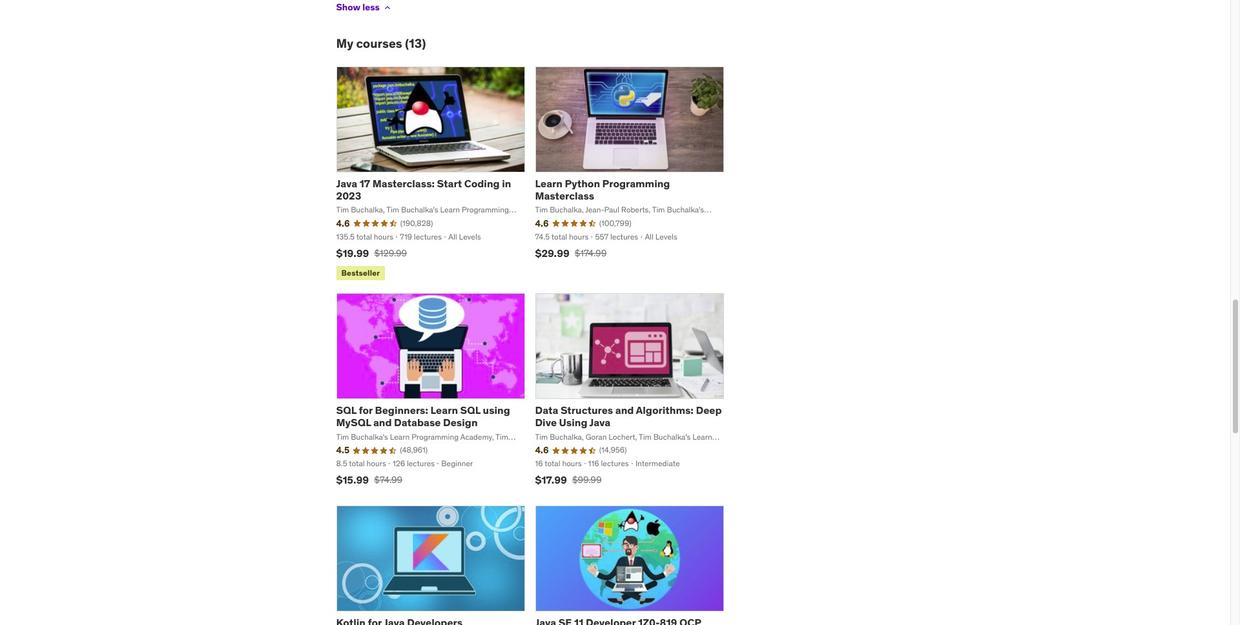 Task type: describe. For each thing, give the bounding box(es) containing it.
hours for $15.99
[[367, 459, 386, 469]]

$74.99
[[374, 474, 403, 486]]

126 lectures
[[393, 459, 435, 469]]

show
[[336, 1, 361, 13]]

roberts,
[[621, 205, 651, 215]]

$17.99 $99.99
[[535, 474, 602, 486]]

buchalka's inside learn python programming masterclass tim buchalka, jean-paul roberts, tim buchalka's learn programming academy
[[667, 205, 704, 215]]

levels for learn python programming masterclass
[[656, 232, 678, 241]]

all levels for learn python programming masterclass
[[645, 232, 678, 241]]

lectures for $29.99
[[611, 232, 638, 241]]

xsmall image
[[382, 2, 393, 13]]

learn python programming masterclass link
[[535, 177, 670, 202]]

100799 reviews element
[[599, 218, 632, 229]]

design
[[443, 416, 478, 429]]

in
[[502, 177, 511, 190]]

tim up the 4.5
[[336, 432, 349, 442]]

buchalka, inside data structures and algorithms:  deep dive using java tim buchalka, goran lochert, tim buchalka's learn programming academy
[[550, 432, 584, 442]]

java inside data structures and algorithms:  deep dive using java tim buchalka, goran lochert, tim buchalka's learn programming academy
[[590, 416, 611, 429]]

(13)
[[405, 35, 426, 51]]

hours for $19.99
[[374, 232, 394, 241]]

(48,961)
[[400, 445, 428, 455]]

python
[[565, 177, 600, 190]]

algorithms:
[[636, 404, 694, 417]]

roberts
[[408, 443, 435, 453]]

coding
[[464, 177, 500, 190]]

2 sql from the left
[[460, 404, 481, 417]]

74.5 total hours
[[535, 232, 589, 241]]

bestseller
[[341, 268, 380, 278]]

4.6 for java 17 masterclass: start coding in 2023
[[336, 218, 350, 229]]

paul inside the sql for beginners: learn sql using mysql and database design tim buchalka's learn programming academy, tim buchalka, jean-paul roberts
[[391, 443, 406, 453]]

java 17 masterclass: start coding in 2023 link
[[336, 177, 511, 202]]

719
[[400, 232, 412, 241]]

total for $15.99
[[349, 459, 365, 469]]

java 17 masterclass: start coding in 2023 tim buchalka, tim buchalka's learn programming academy
[[336, 177, 511, 225]]

$174.99
[[575, 247, 607, 259]]

74.5
[[535, 232, 550, 241]]

buchalka, inside java 17 masterclass: start coding in 2023 tim buchalka, tim buchalka's learn programming academy
[[351, 205, 385, 215]]

$99.99
[[572, 474, 602, 486]]

14956 reviews element
[[599, 445, 627, 456]]

lectures for $17.99
[[601, 459, 629, 469]]

sql for beginners: learn sql using mysql and database design tim buchalka's learn programming academy, tim buchalka, jean-paul roberts
[[336, 404, 510, 453]]

8.5
[[336, 459, 347, 469]]

total for $19.99
[[356, 232, 372, 241]]

tim right lochert,
[[639, 432, 652, 442]]

show less
[[336, 1, 380, 13]]

17
[[360, 177, 370, 190]]

deep
[[696, 404, 722, 417]]

programming up 74.5 total hours
[[557, 216, 604, 225]]

goran
[[586, 432, 607, 442]]

learn inside data structures and algorithms:  deep dive using java tim buchalka, goran lochert, tim buchalka's learn programming academy
[[693, 432, 713, 442]]

sql for beginners: learn sql using mysql and database design link
[[336, 404, 510, 429]]

show less button
[[336, 0, 393, 20]]

intermediate
[[636, 459, 680, 469]]

database
[[394, 416, 441, 429]]

all levels for java 17 masterclass: start coding in 2023
[[449, 232, 481, 241]]

4.6 for learn python programming masterclass
[[535, 218, 549, 229]]

courses
[[356, 35, 402, 51]]

learn python programming masterclass tim buchalka, jean-paul roberts, tim buchalka's learn programming academy
[[535, 177, 704, 225]]

academy,
[[461, 432, 494, 442]]

tim up 74.5
[[535, 205, 548, 215]]

(190,828)
[[400, 218, 433, 228]]

buchalka's inside java 17 masterclass: start coding in 2023 tim buchalka, tim buchalka's learn programming academy
[[401, 205, 438, 215]]

lectures for $15.99
[[407, 459, 435, 469]]

programming up the "roberts,"
[[603, 177, 670, 190]]

jean- inside the sql for beginners: learn sql using mysql and database design tim buchalka's learn programming academy, tim buchalka, jean-paul roberts
[[372, 443, 391, 453]]

$29.99
[[535, 247, 570, 259]]

data
[[535, 404, 558, 417]]

programming inside java 17 masterclass: start coding in 2023 tim buchalka, tim buchalka's learn programming academy
[[462, 205, 509, 215]]

structures
[[561, 404, 613, 417]]

my courses (13)
[[336, 35, 426, 51]]

719 lectures
[[400, 232, 442, 241]]

start
[[437, 177, 462, 190]]

tim right the "roberts,"
[[652, 205, 665, 215]]



Task type: vqa. For each thing, say whether or not it's contained in the screenshot.
Course in the button
no



Task type: locate. For each thing, give the bounding box(es) containing it.
and inside data structures and algorithms:  deep dive using java tim buchalka, goran lochert, tim buchalka's learn programming academy
[[616, 404, 634, 417]]

buchalka, down masterclass
[[550, 205, 584, 215]]

0 horizontal spatial jean-
[[372, 443, 391, 453]]

4.6 up 135.5
[[336, 218, 350, 229]]

java up goran
[[590, 416, 611, 429]]

1 vertical spatial java
[[590, 416, 611, 429]]

1 all from the left
[[449, 232, 457, 241]]

16
[[535, 459, 543, 469]]

0 horizontal spatial all
[[449, 232, 457, 241]]

academy for jean-
[[606, 216, 638, 225]]

buchalka's inside data structures and algorithms:  deep dive using java tim buchalka, goran lochert, tim buchalka's learn programming academy
[[654, 432, 691, 442]]

1 horizontal spatial sql
[[460, 404, 481, 417]]

1 horizontal spatial and
[[616, 404, 634, 417]]

190828 reviews element
[[400, 218, 433, 229]]

2 levels from the left
[[656, 232, 678, 241]]

(100,799)
[[599, 218, 632, 228]]

48961 reviews element
[[400, 445, 428, 456]]

tim
[[336, 205, 349, 215], [387, 205, 399, 215], [535, 205, 548, 215], [652, 205, 665, 215], [336, 432, 349, 442], [496, 432, 508, 442], [535, 432, 548, 442], [639, 432, 652, 442]]

$17.99
[[535, 474, 567, 486]]

and up lochert,
[[616, 404, 634, 417]]

lectures for $19.99
[[414, 232, 442, 241]]

programming inside the sql for beginners: learn sql using mysql and database design tim buchalka's learn programming academy, tim buchalka, jean-paul roberts
[[412, 432, 459, 442]]

academy inside learn python programming masterclass tim buchalka, jean-paul roberts, tim buchalka's learn programming academy
[[606, 216, 638, 225]]

masterclass:
[[373, 177, 435, 190]]

0 horizontal spatial all levels
[[449, 232, 481, 241]]

0 vertical spatial jean-
[[586, 205, 604, 215]]

all for java 17 masterclass: start coding in 2023
[[449, 232, 457, 241]]

jean- down learn python programming masterclass link
[[586, 205, 604, 215]]

$29.99 $174.99
[[535, 247, 607, 259]]

programming up "16 total hours"
[[535, 443, 582, 453]]

paul inside learn python programming masterclass tim buchalka, jean-paul roberts, tim buchalka's learn programming academy
[[604, 205, 620, 215]]

buchalka's right the "roberts,"
[[667, 205, 704, 215]]

dive
[[535, 416, 557, 429]]

sql left for
[[336, 404, 357, 417]]

mysql
[[336, 416, 371, 429]]

135.5 total hours
[[336, 232, 394, 241]]

levels for java 17 masterclass: start coding in 2023
[[459, 232, 481, 241]]

1 horizontal spatial all
[[645, 232, 654, 241]]

1 horizontal spatial all levels
[[645, 232, 678, 241]]

total up $19.99 $129.99 on the left top
[[356, 232, 372, 241]]

learn
[[535, 177, 563, 190], [440, 205, 460, 215], [535, 216, 555, 225], [431, 404, 458, 417], [390, 432, 410, 442], [693, 432, 713, 442]]

0 horizontal spatial paul
[[391, 443, 406, 453]]

buchalka,
[[351, 205, 385, 215], [550, 205, 584, 215], [550, 432, 584, 442], [336, 443, 370, 453]]

tim right academy,
[[496, 432, 508, 442]]

lectures down 14956 reviews 'element'
[[601, 459, 629, 469]]

and
[[616, 404, 634, 417], [373, 416, 392, 429]]

total for $17.99
[[545, 459, 561, 469]]

16 total hours
[[535, 459, 582, 469]]

programming down coding in the left of the page
[[462, 205, 509, 215]]

paul up '126'
[[391, 443, 406, 453]]

jean-
[[586, 205, 604, 215], [372, 443, 391, 453]]

1 horizontal spatial jean-
[[586, 205, 604, 215]]

buchalka's up (190,828) at the left top of page
[[401, 205, 438, 215]]

buchalka, inside the sql for beginners: learn sql using mysql and database design tim buchalka's learn programming academy, tim buchalka, jean-paul roberts
[[336, 443, 370, 453]]

masterclass
[[535, 189, 595, 202]]

hours up $15.99 $74.99
[[367, 459, 386, 469]]

lochert,
[[609, 432, 637, 442]]

for
[[359, 404, 373, 417]]

0 vertical spatial paul
[[604, 205, 620, 215]]

1 vertical spatial paul
[[391, 443, 406, 453]]

java
[[336, 177, 357, 190], [590, 416, 611, 429]]

all levels
[[449, 232, 481, 241], [645, 232, 678, 241]]

2 all levels from the left
[[645, 232, 678, 241]]

academy
[[336, 216, 368, 225], [606, 216, 638, 225], [584, 443, 616, 453]]

1 sql from the left
[[336, 404, 357, 417]]

116
[[589, 459, 599, 469]]

557 lectures
[[595, 232, 638, 241]]

academy up 135.5
[[336, 216, 368, 225]]

tim down dive
[[535, 432, 548, 442]]

beginner
[[442, 459, 473, 469]]

buchalka, down using
[[550, 432, 584, 442]]

lectures down 190828 reviews element
[[414, 232, 442, 241]]

2023
[[336, 189, 361, 202]]

java inside java 17 masterclass: start coding in 2023 tim buchalka, tim buchalka's learn programming academy
[[336, 177, 357, 190]]

4.6 for data structures and algorithms:  deep dive using java
[[535, 445, 549, 456]]

0 horizontal spatial sql
[[336, 404, 357, 417]]

total for $29.99
[[552, 232, 567, 241]]

lectures down 100799 reviews element on the top
[[611, 232, 638, 241]]

1 horizontal spatial java
[[590, 416, 611, 429]]

levels
[[459, 232, 481, 241], [656, 232, 678, 241]]

126
[[393, 459, 405, 469]]

learn inside java 17 masterclass: start coding in 2023 tim buchalka, tim buchalka's learn programming academy
[[440, 205, 460, 215]]

academy inside data structures and algorithms:  deep dive using java tim buchalka, goran lochert, tim buchalka's learn programming academy
[[584, 443, 616, 453]]

programming inside data structures and algorithms:  deep dive using java tim buchalka, goran lochert, tim buchalka's learn programming academy
[[535, 443, 582, 453]]

using
[[483, 404, 510, 417]]

4.5
[[336, 445, 350, 456]]

1 all levels from the left
[[449, 232, 481, 241]]

hours for $29.99
[[569, 232, 589, 241]]

programming
[[603, 177, 670, 190], [462, 205, 509, 215], [557, 216, 604, 225], [412, 432, 459, 442], [535, 443, 582, 453]]

0 vertical spatial java
[[336, 177, 357, 190]]

(14,956)
[[599, 445, 627, 455]]

all levels right the 719 lectures
[[449, 232, 481, 241]]

my
[[336, 35, 354, 51]]

buchalka's down mysql
[[351, 432, 388, 442]]

lectures down the "48961 reviews" element
[[407, 459, 435, 469]]

academy up 557 lectures
[[606, 216, 638, 225]]

buchalka's inside the sql for beginners: learn sql using mysql and database design tim buchalka's learn programming academy, tim buchalka, jean-paul roberts
[[351, 432, 388, 442]]

less
[[363, 1, 380, 13]]

4.6 up 74.5
[[535, 218, 549, 229]]

tim down masterclass:
[[387, 205, 399, 215]]

$129.99
[[374, 247, 407, 259]]

4.6
[[336, 218, 350, 229], [535, 218, 549, 229], [535, 445, 549, 456]]

sql
[[336, 404, 357, 417], [460, 404, 481, 417]]

and inside the sql for beginners: learn sql using mysql and database design tim buchalka's learn programming academy, tim buchalka, jean-paul roberts
[[373, 416, 392, 429]]

total right 74.5
[[552, 232, 567, 241]]

buchalka, inside learn python programming masterclass tim buchalka, jean-paul roberts, tim buchalka's learn programming academy
[[550, 205, 584, 215]]

academy down goran
[[584, 443, 616, 453]]

levels right 557 lectures
[[656, 232, 678, 241]]

$15.99
[[336, 474, 369, 486]]

$19.99 $129.99
[[336, 247, 407, 259]]

buchalka's
[[401, 205, 438, 215], [667, 205, 704, 215], [351, 432, 388, 442], [654, 432, 691, 442]]

all right the 719 lectures
[[449, 232, 457, 241]]

0 horizontal spatial java
[[336, 177, 357, 190]]

sql left using
[[460, 404, 481, 417]]

all
[[449, 232, 457, 241], [645, 232, 654, 241]]

levels right the 719 lectures
[[459, 232, 481, 241]]

programming up 'roberts' at bottom left
[[412, 432, 459, 442]]

all levels down the "roberts,"
[[645, 232, 678, 241]]

1 horizontal spatial levels
[[656, 232, 678, 241]]

total right the 16
[[545, 459, 561, 469]]

2 all from the left
[[645, 232, 654, 241]]

1 levels from the left
[[459, 232, 481, 241]]

academy for 2023
[[336, 216, 368, 225]]

java left 17
[[336, 177, 357, 190]]

$19.99
[[336, 247, 369, 259]]

total
[[356, 232, 372, 241], [552, 232, 567, 241], [349, 459, 365, 469], [545, 459, 561, 469]]

beginners:
[[375, 404, 428, 417]]

$15.99 $74.99
[[336, 474, 403, 486]]

hours
[[374, 232, 394, 241], [569, 232, 589, 241], [367, 459, 386, 469], [562, 459, 582, 469]]

jean- up 8.5 total hours
[[372, 443, 391, 453]]

total right 8.5
[[349, 459, 365, 469]]

using
[[559, 416, 588, 429]]

data structures and algorithms:  deep dive using java link
[[535, 404, 722, 429]]

hours up $17.99 $99.99
[[562, 459, 582, 469]]

academy inside java 17 masterclass: start coding in 2023 tim buchalka, tim buchalka's learn programming academy
[[336, 216, 368, 225]]

8.5 total hours
[[336, 459, 386, 469]]

557
[[595, 232, 609, 241]]

0 horizontal spatial and
[[373, 416, 392, 429]]

buchalka, up 8.5 total hours
[[336, 443, 370, 453]]

0 horizontal spatial levels
[[459, 232, 481, 241]]

and right for
[[373, 416, 392, 429]]

all down the "roberts,"
[[645, 232, 654, 241]]

tim down 2023
[[336, 205, 349, 215]]

jean- inside learn python programming masterclass tim buchalka, jean-paul roberts, tim buchalka's learn programming academy
[[586, 205, 604, 215]]

hours up $129.99 at the left
[[374, 232, 394, 241]]

4.6 up the 16
[[535, 445, 549, 456]]

hours for $17.99
[[562, 459, 582, 469]]

paul up (100,799)
[[604, 205, 620, 215]]

lectures
[[414, 232, 442, 241], [611, 232, 638, 241], [407, 459, 435, 469], [601, 459, 629, 469]]

buchalka's down algorithms:
[[654, 432, 691, 442]]

paul
[[604, 205, 620, 215], [391, 443, 406, 453]]

buchalka, down 2023
[[351, 205, 385, 215]]

all for learn python programming masterclass
[[645, 232, 654, 241]]

1 horizontal spatial paul
[[604, 205, 620, 215]]

1 vertical spatial jean-
[[372, 443, 391, 453]]

hours up $29.99 $174.99
[[569, 232, 589, 241]]

data structures and algorithms:  deep dive using java tim buchalka, goran lochert, tim buchalka's learn programming academy
[[535, 404, 722, 453]]

116 lectures
[[589, 459, 629, 469]]

135.5
[[336, 232, 355, 241]]



